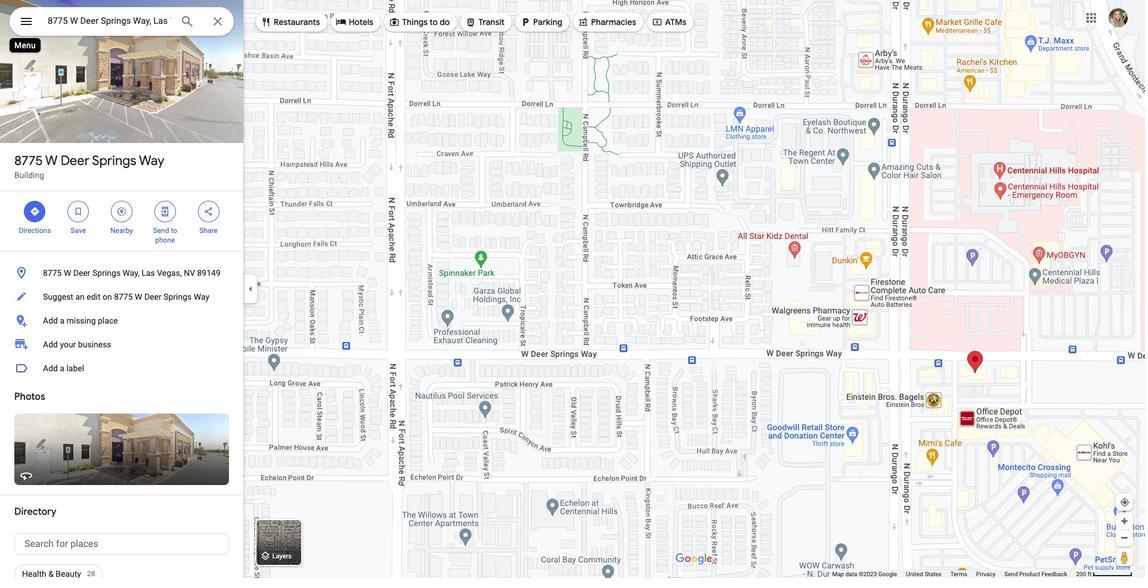 Task type: describe. For each thing, give the bounding box(es) containing it.

[[73, 205, 84, 218]]

atms
[[665, 17, 687, 27]]

show street view coverage image
[[1116, 549, 1134, 567]]

none text field inside 8775 w deer springs way main content
[[14, 534, 229, 556]]

edit
[[87, 292, 101, 302]]

200
[[1077, 572, 1087, 578]]


[[203, 205, 214, 218]]

product
[[1020, 572, 1041, 578]]

add your business
[[43, 340, 111, 350]]

200 ft
[[1077, 572, 1092, 578]]

200 ft button
[[1077, 572, 1133, 578]]

united states
[[907, 572, 942, 578]]

layers
[[273, 553, 292, 561]]

united states button
[[907, 571, 942, 579]]

8775 W Deer Springs Way, Las Vegas, NV 89149 field
[[10, 7, 234, 36]]

zoom in image
[[1121, 517, 1130, 526]]

map
[[833, 572, 844, 578]]

w inside 'button'
[[135, 292, 142, 302]]


[[29, 205, 40, 218]]

to inside  things to do
[[430, 17, 438, 27]]

springs inside 'button'
[[164, 292, 192, 302]]

deer for way
[[61, 153, 89, 169]]

directory
[[14, 507, 56, 519]]

phone
[[155, 236, 175, 245]]

terms
[[951, 572, 968, 578]]

 restaurants
[[261, 16, 320, 29]]


[[578, 16, 589, 29]]

on
[[103, 292, 112, 302]]

pharmacies
[[591, 17, 637, 27]]

privacy
[[977, 572, 996, 578]]

8775 w deer springs way, las vegas, nv 89149
[[43, 269, 221, 278]]

hotels
[[349, 17, 374, 27]]

map data ©2023 google
[[833, 572, 898, 578]]

united
[[907, 572, 924, 578]]

do
[[440, 17, 450, 27]]

w for way
[[45, 153, 58, 169]]

way inside 'button'
[[194, 292, 209, 302]]

missing
[[67, 316, 96, 326]]

©2023
[[859, 572, 877, 578]]

add for add your business
[[43, 340, 58, 350]]

share
[[199, 227, 218, 235]]

nv
[[184, 269, 195, 278]]

an
[[75, 292, 85, 302]]

photos
[[14, 391, 45, 403]]

deer inside suggest an edit on 8775 w deer springs way 'button'
[[144, 292, 162, 302]]

send product feedback
[[1005, 572, 1068, 578]]

google maps element
[[0, 0, 1146, 579]]

 transit
[[466, 16, 505, 29]]

springs for way
[[92, 153, 136, 169]]

 search field
[[10, 7, 234, 38]]

las
[[142, 269, 155, 278]]

add a label
[[43, 364, 84, 374]]

8775 w deer springs way main content
[[0, 0, 243, 579]]

send to phone
[[153, 227, 177, 245]]

a for label
[[60, 364, 64, 374]]

send for send to phone
[[153, 227, 169, 235]]

collapse side panel image
[[244, 283, 257, 296]]



Task type: vqa. For each thing, say whether or not it's contained in the screenshot.
536 for St,
no



Task type: locate. For each thing, give the bounding box(es) containing it.
add your business link
[[0, 333, 243, 357]]

w inside 8775 w deer springs way building
[[45, 153, 58, 169]]

1 vertical spatial springs
[[92, 269, 121, 278]]


[[19, 13, 33, 30]]

send up phone
[[153, 227, 169, 235]]

save
[[71, 227, 86, 235]]

0 vertical spatial a
[[60, 316, 64, 326]]

feedback
[[1042, 572, 1068, 578]]

8775 up suggest
[[43, 269, 62, 278]]

2 add from the top
[[43, 340, 58, 350]]

1 a from the top
[[60, 316, 64, 326]]


[[652, 16, 663, 29]]

0 vertical spatial way
[[139, 153, 164, 169]]

a inside add a missing place button
[[60, 316, 64, 326]]

way inside 8775 w deer springs way building
[[139, 153, 164, 169]]

2 vertical spatial 8775
[[114, 292, 133, 302]]

1 horizontal spatial w
[[64, 269, 71, 278]]

add down suggest
[[43, 316, 58, 326]]

add
[[43, 316, 58, 326], [43, 340, 58, 350], [43, 364, 58, 374]]

1 vertical spatial add
[[43, 340, 58, 350]]

add for add a label
[[43, 364, 58, 374]]


[[336, 16, 346, 29]]

suggest an edit on 8775 w deer springs way button
[[0, 285, 243, 309]]

8775 right 'on' on the left bottom
[[114, 292, 133, 302]]

2 a from the top
[[60, 364, 64, 374]]

1 horizontal spatial way
[[194, 292, 209, 302]]

1 vertical spatial send
[[1005, 572, 1018, 578]]

 things to do
[[389, 16, 450, 29]]

way,
[[123, 269, 140, 278]]

add a missing place
[[43, 316, 118, 326]]

send
[[153, 227, 169, 235], [1005, 572, 1018, 578]]

8775
[[14, 153, 43, 169], [43, 269, 62, 278], [114, 292, 133, 302]]

8775 w deer springs way building
[[14, 153, 164, 180]]

suggest
[[43, 292, 73, 302]]

add for add a missing place
[[43, 316, 58, 326]]

89149
[[197, 269, 221, 278]]

8775 for way,
[[43, 269, 62, 278]]

0 horizontal spatial 8775
[[14, 153, 43, 169]]

states
[[925, 572, 942, 578]]

8775 inside button
[[43, 269, 62, 278]]

0 vertical spatial deer
[[61, 153, 89, 169]]

suggest an edit on 8775 w deer springs way
[[43, 292, 209, 302]]

0 vertical spatial to
[[430, 17, 438, 27]]

springs inside button
[[92, 269, 121, 278]]

 atms
[[652, 16, 687, 29]]

google
[[879, 572, 898, 578]]

8775 inside 'button'
[[114, 292, 133, 302]]

 button
[[10, 7, 43, 38]]

actions for 8775 w deer springs way region
[[0, 192, 243, 251]]

springs up 
[[92, 153, 136, 169]]

8775 inside 8775 w deer springs way building
[[14, 153, 43, 169]]

0 horizontal spatial send
[[153, 227, 169, 235]]

0 horizontal spatial way
[[139, 153, 164, 169]]

1 vertical spatial a
[[60, 364, 64, 374]]


[[466, 16, 476, 29]]

springs
[[92, 153, 136, 169], [92, 269, 121, 278], [164, 292, 192, 302]]

to inside send to phone
[[171, 227, 177, 235]]

things
[[402, 17, 428, 27]]

show your location image
[[1120, 498, 1131, 508]]

google account: michelle dermenjian  
(michelle.dermenjian@adept.ai) image
[[1109, 8, 1128, 27]]

label
[[67, 364, 84, 374]]

your
[[60, 340, 76, 350]]

a
[[60, 316, 64, 326], [60, 364, 64, 374]]

1 vertical spatial deer
[[73, 269, 90, 278]]

 pharmacies
[[578, 16, 637, 29]]

1 horizontal spatial send
[[1005, 572, 1018, 578]]

data
[[846, 572, 858, 578]]

deer up an
[[73, 269, 90, 278]]

0 vertical spatial add
[[43, 316, 58, 326]]

1 vertical spatial to
[[171, 227, 177, 235]]

add a label button
[[0, 357, 243, 381]]

2 vertical spatial deer
[[144, 292, 162, 302]]

springs inside 8775 w deer springs way building
[[92, 153, 136, 169]]

1 horizontal spatial to
[[430, 17, 438, 27]]

add a missing place button
[[0, 309, 243, 333]]


[[261, 16, 272, 29]]

deer up 
[[61, 153, 89, 169]]

directions
[[19, 227, 51, 235]]

ft
[[1088, 572, 1092, 578]]

deer down 'las'
[[144, 292, 162, 302]]

send for send product feedback
[[1005, 572, 1018, 578]]

2 vertical spatial w
[[135, 292, 142, 302]]

send product feedback button
[[1005, 571, 1068, 579]]

footer inside google maps element
[[833, 571, 1077, 579]]

add left label
[[43, 364, 58, 374]]

1 vertical spatial way
[[194, 292, 209, 302]]

2 horizontal spatial w
[[135, 292, 142, 302]]

2 vertical spatial springs
[[164, 292, 192, 302]]

deer inside 8775 w deer springs way building
[[61, 153, 89, 169]]

send left product
[[1005, 572, 1018, 578]]


[[160, 205, 171, 218]]

 parking
[[520, 16, 563, 29]]

None text field
[[14, 534, 229, 556]]

restaurants
[[274, 17, 320, 27]]

a for missing
[[60, 316, 64, 326]]

8775 up building
[[14, 153, 43, 169]]

None field
[[48, 14, 171, 28]]

springs up 'on' on the left bottom
[[92, 269, 121, 278]]

springs down vegas,
[[164, 292, 192, 302]]

send inside button
[[1005, 572, 1018, 578]]

way up 
[[139, 153, 164, 169]]


[[389, 16, 400, 29]]

nearby
[[110, 227, 133, 235]]

deer
[[61, 153, 89, 169], [73, 269, 90, 278], [144, 292, 162, 302]]

1 horizontal spatial 8775
[[43, 269, 62, 278]]

privacy button
[[977, 571, 996, 579]]

0 vertical spatial w
[[45, 153, 58, 169]]

3 add from the top
[[43, 364, 58, 374]]

0 vertical spatial 8775
[[14, 153, 43, 169]]

2 horizontal spatial 8775
[[114, 292, 133, 302]]

 hotels
[[336, 16, 374, 29]]

business
[[78, 340, 111, 350]]

send inside send to phone
[[153, 227, 169, 235]]

way
[[139, 153, 164, 169], [194, 292, 209, 302]]

8775 w deer springs way, las vegas, nv 89149 button
[[0, 261, 243, 285]]

none field inside 8775 w deer springs way, las vegas, nv 89149 field
[[48, 14, 171, 28]]

footer
[[833, 571, 1077, 579]]

a inside add a label button
[[60, 364, 64, 374]]

1 vertical spatial w
[[64, 269, 71, 278]]

w for way,
[[64, 269, 71, 278]]

parking
[[534, 17, 563, 27]]

springs for way,
[[92, 269, 121, 278]]

vegas,
[[157, 269, 182, 278]]


[[116, 205, 127, 218]]

zoom out image
[[1121, 534, 1130, 543]]

deer for way,
[[73, 269, 90, 278]]


[[520, 16, 531, 29]]

transit
[[479, 17, 505, 27]]

a left missing
[[60, 316, 64, 326]]

1 vertical spatial 8775
[[43, 269, 62, 278]]

2 vertical spatial add
[[43, 364, 58, 374]]

w inside button
[[64, 269, 71, 278]]

footer containing map data ©2023 google
[[833, 571, 1077, 579]]

place
[[98, 316, 118, 326]]

to up phone
[[171, 227, 177, 235]]

w
[[45, 153, 58, 169], [64, 269, 71, 278], [135, 292, 142, 302]]

to
[[430, 17, 438, 27], [171, 227, 177, 235]]

0 horizontal spatial to
[[171, 227, 177, 235]]

add left your
[[43, 340, 58, 350]]

way down 89149
[[194, 292, 209, 302]]

building
[[14, 171, 44, 180]]

0 horizontal spatial w
[[45, 153, 58, 169]]

0 vertical spatial send
[[153, 227, 169, 235]]

terms button
[[951, 571, 968, 579]]

8775 for way
[[14, 153, 43, 169]]

to left the do
[[430, 17, 438, 27]]

deer inside 8775 w deer springs way, las vegas, nv 89149 button
[[73, 269, 90, 278]]

0 vertical spatial springs
[[92, 153, 136, 169]]

1 add from the top
[[43, 316, 58, 326]]

a left label
[[60, 364, 64, 374]]



